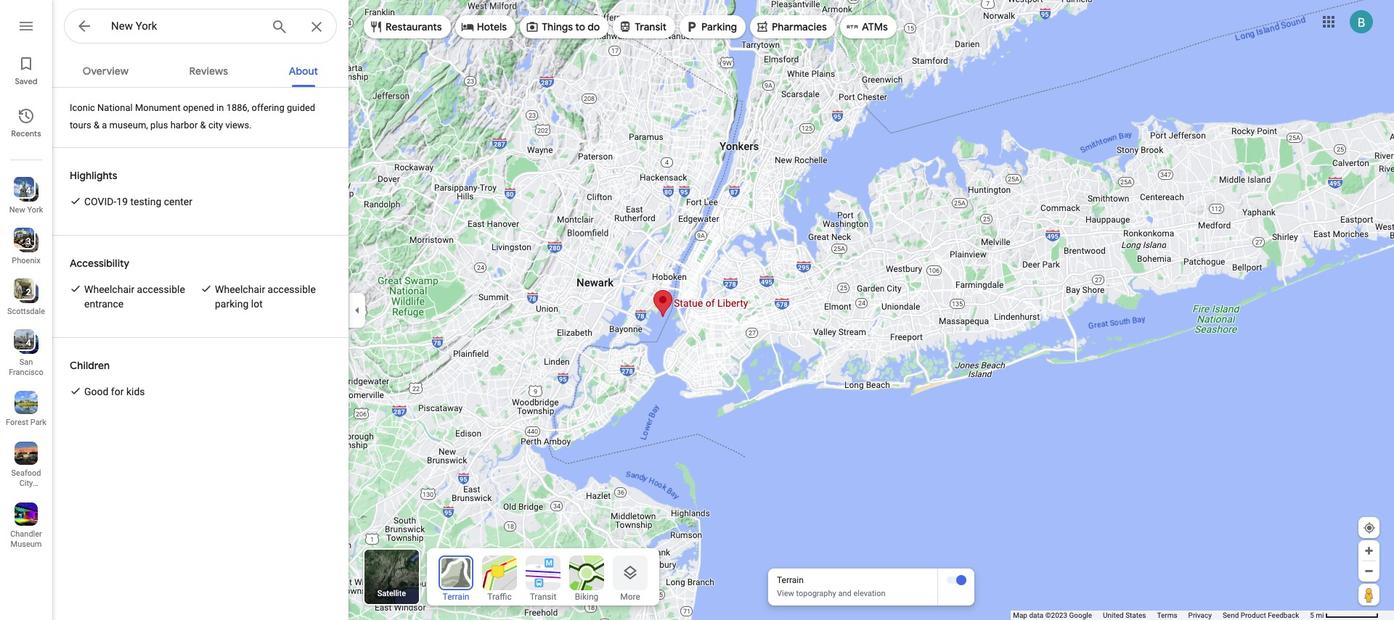 Task type: locate. For each thing, give the bounding box(es) containing it.
0 horizontal spatial &
[[94, 120, 100, 131]]

and
[[838, 590, 852, 599]]

york
[[27, 205, 43, 215]]

1 wheelchair from the left
[[84, 284, 134, 296]]

tab list containing overview
[[52, 52, 349, 87]]

list containing saved
[[0, 0, 52, 621]]

0 vertical spatial transit button
[[613, 9, 675, 44]]

accessible
[[137, 284, 185, 296], [268, 284, 316, 296]]

tab list
[[52, 52, 349, 87]]

san francisco
[[9, 358, 43, 378]]

2
[[26, 288, 31, 298]]

overview
[[83, 65, 129, 78]]

1 vertical spatial terrain
[[443, 592, 469, 603]]

forest
[[6, 418, 28, 428]]

4 places element
[[16, 184, 31, 197], [16, 337, 31, 350]]

city
[[208, 120, 223, 131]]

wheelchair up parking
[[215, 284, 265, 296]]

1 horizontal spatial terrain
[[777, 576, 804, 586]]

map data ©2023 google
[[1013, 612, 1092, 620]]

accessible inside wheelchair accessible entrance
[[137, 284, 185, 296]]

1 vertical spatial 4
[[26, 338, 31, 349]]

offering
[[252, 102, 285, 113]]

5 mi
[[1310, 612, 1324, 620]]

recents
[[11, 129, 41, 139]]

0 horizontal spatial transit button
[[526, 556, 561, 603]]

menu image
[[17, 17, 35, 35]]

wheelchair for entrance
[[84, 284, 134, 296]]

chandler
[[10, 530, 42, 539]]

center
[[164, 196, 192, 208]]

terrain inside terrain view topography and elevation
[[777, 576, 804, 586]]

1 vertical spatial transit
[[530, 592, 556, 603]]

about statue of liberty region
[[52, 88, 349, 621]]

forest park
[[6, 418, 46, 428]]

covid-
[[84, 196, 116, 208]]

new
[[9, 205, 25, 215]]

0 horizontal spatial terrain
[[443, 592, 469, 603]]

overview button
[[71, 52, 140, 87]]

2 & from the left
[[200, 120, 206, 131]]

wheelchair inside wheelchair accessible parking lot
[[215, 284, 265, 296]]

2 places element
[[16, 286, 31, 299]]

museum
[[11, 540, 42, 550]]

wheelchair accessible parking lot
[[215, 284, 316, 310]]

covid-19 testing center
[[84, 196, 192, 208]]

view
[[777, 590, 794, 599]]

show your location image
[[1363, 522, 1376, 535]]

0 horizontal spatial accessible
[[137, 284, 185, 296]]

pharmacies button
[[750, 9, 836, 44]]

new york
[[9, 205, 43, 215]]

guided
[[287, 102, 315, 113]]

footer inside google maps element
[[1013, 611, 1310, 621]]

museum,
[[109, 120, 148, 131]]

5 mi button
[[1310, 612, 1379, 620]]

transit button left biking button
[[526, 556, 561, 603]]

accessible inside wheelchair accessible parking lot
[[268, 284, 316, 296]]

 button
[[64, 9, 105, 46]]

accessibility
[[70, 257, 129, 270]]

atms
[[862, 20, 888, 33]]

©2023
[[1045, 612, 1067, 620]]

opened
[[183, 102, 214, 113]]

about
[[289, 65, 318, 78]]

wheelchair up entrance
[[84, 284, 134, 296]]

&
[[94, 120, 100, 131], [200, 120, 206, 131]]

list
[[0, 0, 52, 621]]

children
[[70, 359, 110, 372]]

terrain for terrain view topography and elevation
[[777, 576, 804, 586]]

states
[[1126, 612, 1146, 620]]

4 up san
[[26, 338, 31, 349]]

francisco
[[9, 368, 43, 378]]

0 vertical spatial transit
[[635, 20, 667, 33]]

do
[[588, 20, 600, 33]]

1 4 from the top
[[26, 186, 31, 196]]

hotels button
[[455, 9, 516, 44]]

transit button right do
[[613, 9, 675, 44]]


[[76, 16, 93, 36]]

1 horizontal spatial wheelchair
[[215, 284, 265, 296]]

0 horizontal spatial transit
[[530, 592, 556, 603]]

tours
[[70, 120, 91, 131]]

a
[[102, 120, 107, 131]]

None field
[[111, 17, 259, 35]]

terrain up view
[[777, 576, 804, 586]]

terms
[[1157, 612, 1177, 620]]

saved button
[[0, 49, 52, 90]]

4 places element for san
[[16, 337, 31, 350]]

reviews button
[[178, 52, 240, 87]]

transit button
[[613, 9, 675, 44], [526, 556, 561, 603]]

pharmacies
[[772, 20, 827, 33]]

4 places element for new
[[16, 184, 31, 197]]

terrain
[[777, 576, 804, 586], [443, 592, 469, 603]]

footer containing map data ©2023 google
[[1013, 611, 1310, 621]]

4 places element up new york
[[16, 184, 31, 197]]

footer
[[1013, 611, 1310, 621]]

hotels
[[477, 20, 507, 33]]

kids
[[126, 386, 145, 398]]

tab list inside google maps element
[[52, 52, 349, 87]]

traffic button
[[482, 556, 517, 603]]

supermarket
[[6, 489, 51, 499]]

terrain left traffic
[[443, 592, 469, 603]]

covid-19 testing center element
[[84, 195, 192, 209]]

4 up new york
[[26, 186, 31, 196]]

for
[[111, 386, 124, 398]]

0 horizontal spatial wheelchair
[[84, 284, 134, 296]]

transit right do
[[635, 20, 667, 33]]

& left city
[[200, 120, 206, 131]]

send product feedback button
[[1223, 611, 1299, 621]]

0 vertical spatial 4
[[26, 186, 31, 196]]

1 4 places element from the top
[[16, 184, 31, 197]]

3 places element
[[16, 235, 31, 248]]

wheelchair for parking
[[215, 284, 265, 296]]

data
[[1029, 612, 1044, 620]]

1 vertical spatial 4 places element
[[16, 337, 31, 350]]

19
[[116, 196, 128, 208]]

zoom in image
[[1364, 546, 1375, 557]]

transit left biking
[[530, 592, 556, 603]]

more
[[620, 592, 640, 603]]

2 4 places element from the top
[[16, 337, 31, 350]]

transit
[[635, 20, 667, 33], [530, 592, 556, 603]]

forest park button
[[0, 386, 52, 431]]

& left a on the left top of page
[[94, 120, 100, 131]]

terrain view topography and elevation
[[777, 576, 886, 599]]

parking button
[[680, 9, 746, 44]]

terms button
[[1157, 611, 1177, 621]]

accessible for wheelchair accessible parking lot
[[268, 284, 316, 296]]

entrance
[[84, 298, 124, 310]]

biking
[[575, 592, 599, 603]]

restaurants
[[386, 20, 442, 33]]

1886,
[[226, 102, 249, 113]]

0 vertical spatial terrain
[[777, 576, 804, 586]]

0 vertical spatial 4 places element
[[16, 184, 31, 197]]

good for kids
[[84, 386, 145, 398]]

product
[[1241, 612, 1266, 620]]

2 wheelchair from the left
[[215, 284, 265, 296]]

1 horizontal spatial accessible
[[268, 284, 316, 296]]

wheelchair inside wheelchair accessible entrance
[[84, 284, 134, 296]]

2 4 from the top
[[26, 338, 31, 349]]

1 horizontal spatial &
[[200, 120, 206, 131]]

send
[[1223, 612, 1239, 620]]

terrain inside button
[[443, 592, 469, 603]]

4 places element up san
[[16, 337, 31, 350]]

seafood city supermarket
[[6, 469, 51, 499]]

seafood
[[11, 469, 41, 478]]

1 accessible from the left
[[137, 284, 185, 296]]

2 accessible from the left
[[268, 284, 316, 296]]



Task type: vqa. For each thing, say whether or not it's contained in the screenshot.
407 US dollars text field
no



Task type: describe. For each thing, give the bounding box(es) containing it.
parking
[[701, 20, 737, 33]]

things to do button
[[520, 9, 609, 44]]

in
[[216, 102, 224, 113]]

3
[[26, 237, 31, 247]]

city
[[19, 479, 33, 489]]

collapse side panel image
[[349, 302, 365, 318]]

good for kids element
[[84, 385, 145, 399]]

New York field
[[64, 9, 337, 44]]

terrain for terrain
[[443, 592, 469, 603]]

has wheelchair accessible entrance element
[[84, 282, 200, 311]]

united states
[[1103, 612, 1146, 620]]

restaurants button
[[364, 9, 451, 44]]

biking button
[[569, 556, 604, 603]]

recents button
[[0, 102, 52, 142]]

1 horizontal spatial transit
[[635, 20, 667, 33]]

reviews
[[189, 65, 228, 78]]

statue of liberty main content
[[52, 52, 349, 621]]

4 for san
[[26, 338, 31, 349]]

wheelchair accessible entrance
[[84, 284, 185, 310]]

1 vertical spatial transit button
[[526, 556, 561, 603]]

to
[[575, 20, 585, 33]]

things
[[542, 20, 573, 33]]

1 & from the left
[[94, 120, 100, 131]]

topography
[[796, 590, 836, 599]]

google maps element
[[0, 0, 1394, 621]]

phoenix
[[12, 256, 40, 266]]

5
[[1310, 612, 1314, 620]]

parking
[[215, 298, 249, 310]]

seafood city supermarket button
[[0, 436, 52, 499]]

united
[[1103, 612, 1124, 620]]

testing
[[130, 196, 161, 208]]

privacy button
[[1188, 611, 1212, 621]]

map
[[1013, 612, 1027, 620]]

plus
[[150, 120, 168, 131]]

chandler museum
[[10, 530, 42, 550]]

monument
[[135, 102, 181, 113]]

google
[[1069, 612, 1092, 620]]

accessible for wheelchair accessible entrance
[[137, 284, 185, 296]]

feedback
[[1268, 612, 1299, 620]]

none field inside new york "field"
[[111, 17, 259, 35]]

saved
[[15, 76, 37, 86]]

satellite
[[377, 590, 406, 599]]

1 horizontal spatial transit button
[[613, 9, 675, 44]]

google account: brad klo  
(klobrad84@gmail.com) image
[[1350, 10, 1373, 33]]

lot
[[251, 298, 263, 310]]

4 for new
[[26, 186, 31, 196]]

national
[[97, 102, 133, 113]]

show street view coverage image
[[1359, 585, 1380, 606]]

united states button
[[1103, 611, 1146, 621]]

about button
[[277, 52, 330, 87]]

scottsdale
[[7, 307, 45, 317]]

has wheelchair accessible parking lot element
[[215, 282, 331, 311]]

privacy
[[1188, 612, 1212, 620]]

good
[[84, 386, 108, 398]]

san
[[19, 358, 33, 367]]

atms button
[[840, 9, 897, 44]]

more button
[[613, 556, 648, 603]]

things to do
[[542, 20, 600, 33]]

park
[[30, 418, 46, 428]]

views.
[[225, 120, 252, 131]]

terrain button
[[439, 556, 473, 603]]

send product feedback
[[1223, 612, 1299, 620]]

 search field
[[64, 9, 337, 46]]

 Show terrain  checkbox
[[946, 575, 966, 587]]

traffic
[[487, 592, 512, 603]]

highlights
[[70, 169, 117, 182]]

chandler museum button
[[0, 497, 52, 553]]

harbor
[[170, 120, 198, 131]]

elevation
[[854, 590, 886, 599]]

zoom out image
[[1364, 566, 1375, 577]]

iconic
[[70, 102, 95, 113]]



